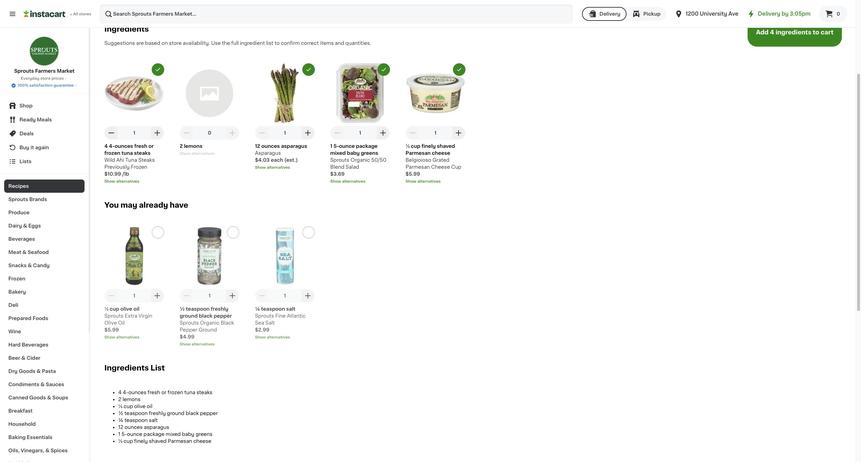 Task type: describe. For each thing, give the bounding box(es) containing it.
fresh for oil
[[148, 390, 160, 395]]

wine link
[[4, 325, 85, 338]]

pepper
[[180, 327, 197, 332]]

4- for 4 4-ounces fresh or frozen tuna steaks wild ahi tuna steaks previously frozen $10.99 /lb show alternatives
[[109, 144, 115, 149]]

cup inside ⅓ cup finely shaved parmesan cheese belgioioso grated parmesan cheese cup $5.99 show alternatives
[[411, 144, 421, 149]]

everyday store prices
[[21, 77, 64, 80]]

& right beer
[[21, 356, 25, 361]]

1200
[[686, 11, 699, 16]]

2 lemons show alternatives
[[180, 144, 215, 156]]

⅓ cup olive oil sprouts extra virgin olive oil $5.99 show alternatives
[[104, 307, 152, 339]]

add 4 ingredients to cart button
[[748, 19, 842, 47]]

& left candy
[[28, 263, 32, 268]]

bakery link
[[4, 285, 85, 299]]

2 inside 4 4-ounces fresh or frozen tuna steaks 2 lemons ⅓ cup olive oil ½ teaspoon freshly ground black pepper ¼ teaspoon salt 12 ounces asparagus 1 5-ounce package mixed baby greens ⅓ cup finely shaved parmesan cheese
[[118, 397, 121, 402]]

show alternatives button for parmesan
[[406, 179, 466, 184]]

package inside 1 5-ounce package mixed baby greens sprouts organic 50/50 blend salad $3.69 show alternatives
[[356, 144, 378, 149]]

freshly inside 4 4-ounces fresh or frozen tuna steaks 2 lemons ⅓ cup olive oil ½ teaspoon freshly ground black pepper ¼ teaspoon salt 12 ounces asparagus 1 5-ounce package mixed baby greens ⅓ cup finely shaved parmesan cheese
[[149, 411, 166, 416]]

1 inside 1 5-ounce package mixed baby greens sprouts organic 50/50 blend salad $3.69 show alternatives
[[330, 144, 333, 149]]

$4.99
[[180, 334, 195, 339]]

baby inside 4 4-ounces fresh or frozen tuna steaks 2 lemons ⅓ cup olive oil ½ teaspoon freshly ground black pepper ¼ teaspoon salt 12 ounces asparagus 1 5-ounce package mixed baby greens ⅓ cup finely shaved parmesan cheese
[[182, 432, 194, 437]]

dry goods & pasta
[[8, 369, 56, 374]]

baking essentials
[[8, 435, 52, 440]]

unselect item image
[[155, 66, 161, 73]]

salad
[[346, 165, 359, 169]]

lemons inside 2 lemons show alternatives
[[184, 144, 202, 149]]

1 5-ounce package mixed baby greens sprouts organic 50/50 blend salad $3.69 show alternatives
[[330, 144, 387, 183]]

beer & cider
[[8, 356, 40, 361]]

4 4-ounces fresh or frozen tuna steaks 2 lemons ⅓ cup olive oil ½ teaspoon freshly ground black pepper ¼ teaspoon salt 12 ounces asparagus 1 5-ounce package mixed baby greens ⅓ cup finely shaved parmesan cheese
[[118, 390, 218, 444]]

guarantee
[[54, 84, 74, 87]]

you
[[104, 201, 119, 209]]

virgin
[[139, 314, 152, 318]]

suggestions are based on store availability. use the full ingredient list to confirm correct items and quantities.
[[104, 41, 371, 46]]

sprouts inside ¼ teaspoon salt sprouts fine atlantic sea salt $2.99 show alternatives
[[255, 314, 274, 318]]

ounces inside 12 ounces asparagus asparagus $4.03 each (est.) show alternatives
[[261, 144, 280, 149]]

or for oil
[[161, 390, 166, 395]]

4 inside button
[[770, 30, 775, 35]]

alternatives inside the ½ teaspoon freshly ground black pepper sprouts organic black pepper ground $4.99 show alternatives
[[192, 342, 215, 346]]

1 for tuna
[[133, 130, 135, 135]]

ahi
[[116, 158, 124, 162]]

1 vertical spatial beverages
[[22, 343, 48, 347]]

dairy
[[8, 223, 22, 228]]

4 for 4 4-ounces fresh or frozen tuna steaks 2 lemons ⅓ cup olive oil ½ teaspoon freshly ground black pepper ¼ teaspoon salt 12 ounces asparagus 1 5-ounce package mixed baby greens ⅓ cup finely shaved parmesan cheese
[[118, 390, 122, 395]]

$5.99 inside the ⅓ cup olive oil sprouts extra virgin olive oil $5.99 show alternatives
[[104, 327, 119, 332]]

shaved inside 4 4-ounces fresh or frozen tuna steaks 2 lemons ⅓ cup olive oil ½ teaspoon freshly ground black pepper ¼ teaspoon salt 12 ounces asparagus 1 5-ounce package mixed baby greens ⅓ cup finely shaved parmesan cheese
[[149, 439, 167, 444]]

already
[[139, 201, 168, 209]]

frozen link
[[4, 272, 85, 285]]

oil inside 4 4-ounces fresh or frozen tuna steaks 2 lemons ⅓ cup olive oil ½ teaspoon freshly ground black pepper ¼ teaspoon salt 12 ounces asparagus 1 5-ounce package mixed baby greens ⅓ cup finely shaved parmesan cheese
[[147, 404, 153, 409]]

delivery for delivery by 3:05pm
[[758, 11, 781, 16]]

are
[[136, 41, 144, 46]]

based
[[145, 41, 160, 46]]

ready meals
[[19, 117, 52, 122]]

or for frozen
[[149, 144, 154, 149]]

correct
[[301, 41, 319, 46]]

teaspoon inside ¼ teaspoon salt sprouts fine atlantic sea salt $2.99 show alternatives
[[261, 307, 285, 311]]

delivery for delivery
[[600, 11, 621, 16]]

show alternatives button for black
[[180, 342, 240, 347]]

candy
[[33, 263, 50, 268]]

shaved inside ⅓ cup finely shaved parmesan cheese belgioioso grated parmesan cheese cup $5.99 show alternatives
[[437, 144, 455, 149]]

oils, vinegars, & spices link
[[4, 444, 85, 457]]

& left spices
[[45, 448, 49, 453]]

sauces
[[46, 382, 64, 387]]

decrement quantity image for 4-
[[107, 129, 116, 137]]

tuna for ground
[[184, 390, 195, 395]]

100% satisfaction guarantee
[[18, 84, 74, 87]]

show inside 2 lemons show alternatives
[[180, 152, 191, 156]]

hard beverages link
[[4, 338, 85, 352]]

cheese inside ⅓ cup finely shaved parmesan cheese belgioioso grated parmesan cheese cup $5.99 show alternatives
[[432, 151, 450, 156]]

suggestions
[[104, 41, 135, 46]]

pasta
[[42, 369, 56, 374]]

2 inside 2 lemons show alternatives
[[180, 144, 183, 149]]

1 vertical spatial parmesan
[[406, 165, 430, 169]]

1 for greens
[[359, 130, 361, 135]]

cup inside the ⅓ cup olive oil sprouts extra virgin olive oil $5.99 show alternatives
[[110, 307, 119, 311]]

sprouts farmers market
[[14, 69, 75, 73]]

0 vertical spatial parmesan
[[406, 151, 431, 156]]

alternatives inside 1 5-ounce package mixed baby greens sprouts organic 50/50 blend salad $3.69 show alternatives
[[342, 180, 366, 183]]

oils, vinegars, & spices
[[8, 448, 68, 453]]

baking
[[8, 435, 26, 440]]

sprouts brands link
[[4, 193, 85, 206]]

all
[[73, 12, 78, 16]]

all stores
[[73, 12, 91, 16]]

previously
[[104, 165, 130, 169]]

household link
[[4, 418, 85, 431]]

alternatives inside the ⅓ cup olive oil sprouts extra virgin olive oil $5.99 show alternatives
[[116, 335, 140, 339]]

stores
[[79, 12, 91, 16]]

alternatives inside ¼ teaspoon salt sprouts fine atlantic sea salt $2.99 show alternatives
[[267, 335, 290, 339]]

lists
[[19, 159, 31, 164]]

teaspoon inside the ½ teaspoon freshly ground black pepper sprouts organic black pepper ground $4.99 show alternatives
[[186, 307, 210, 311]]

sprouts inside the ½ teaspoon freshly ground black pepper sprouts organic black pepper ground $4.99 show alternatives
[[180, 321, 199, 325]]

mixed inside 4 4-ounces fresh or frozen tuna steaks 2 lemons ⅓ cup olive oil ½ teaspoon freshly ground black pepper ¼ teaspoon salt 12 ounces asparagus 1 5-ounce package mixed baby greens ⅓ cup finely shaved parmesan cheese
[[166, 432, 181, 437]]

alternatives inside ⅓ cup finely shaved parmesan cheese belgioioso grated parmesan cheese cup $5.99 show alternatives
[[418, 180, 441, 183]]

0 vertical spatial store
[[169, 41, 182, 46]]

decrement quantity image for cup
[[409, 129, 417, 137]]

essentials
[[27, 435, 52, 440]]

finely inside ⅓ cup finely shaved parmesan cheese belgioioso grated parmesan cheese cup $5.99 show alternatives
[[422, 144, 436, 149]]

snacks
[[8, 263, 27, 268]]

recipes link
[[4, 180, 85, 193]]

show inside 1 5-ounce package mixed baby greens sprouts organic 50/50 blend salad $3.69 show alternatives
[[330, 180, 341, 183]]

salt inside ¼ teaspoon salt sprouts fine atlantic sea salt $2.99 show alternatives
[[286, 307, 295, 311]]

package inside 4 4-ounces fresh or frozen tuna steaks 2 lemons ⅓ cup olive oil ½ teaspoon freshly ground black pepper ¼ teaspoon salt 12 ounces asparagus 1 5-ounce package mixed baby greens ⅓ cup finely shaved parmesan cheese
[[144, 432, 165, 437]]

goods for dry
[[19, 369, 35, 374]]

beverages link
[[4, 233, 85, 246]]

the
[[222, 41, 230, 46]]

$10.99
[[104, 172, 121, 176]]

delivery by 3:05pm
[[758, 11, 811, 16]]

alternatives inside 12 ounces asparagus asparagus $4.03 each (est.) show alternatives
[[267, 166, 290, 169]]

freshly inside the ½ teaspoon freshly ground black pepper sprouts organic black pepper ground $4.99 show alternatives
[[211, 307, 228, 311]]

quantities.
[[346, 41, 371, 46]]

ground
[[199, 327, 217, 332]]

greens inside 4 4-ounces fresh or frozen tuna steaks 2 lemons ⅓ cup olive oil ½ teaspoon freshly ground black pepper ¼ teaspoon salt 12 ounces asparagus 1 5-ounce package mixed baby greens ⅓ cup finely shaved parmesan cheese
[[196, 432, 213, 437]]

¼ inside 4 4-ounces fresh or frozen tuna steaks 2 lemons ⅓ cup olive oil ½ teaspoon freshly ground black pepper ¼ teaspoon salt 12 ounces asparagus 1 5-ounce package mixed baby greens ⅓ cup finely shaved parmesan cheese
[[118, 418, 123, 423]]

frozen for alternatives
[[104, 151, 120, 156]]

organic inside 1 5-ounce package mixed baby greens sprouts organic 50/50 blend salad $3.69 show alternatives
[[351, 158, 370, 162]]

again
[[35, 145, 49, 150]]

wine
[[8, 329, 21, 334]]

wild
[[104, 158, 115, 162]]

condiments & sauces link
[[4, 378, 85, 391]]

⅓ cup finely shaved parmesan cheese belgioioso grated parmesan cheese cup $5.99 show alternatives
[[406, 144, 462, 183]]

tuna
[[125, 158, 137, 162]]

snacks & candy
[[8, 263, 50, 268]]

all stores link
[[24, 4, 92, 24]]

dry goods & pasta link
[[4, 365, 85, 378]]

deli
[[8, 303, 18, 308]]

frozen for ground
[[168, 390, 183, 395]]

0 horizontal spatial store
[[40, 77, 51, 80]]

4 for 4 4-ounces fresh or frozen tuna steaks wild ahi tuna steaks previously frozen $10.99 /lb show alternatives
[[104, 144, 108, 149]]

recipes
[[8, 184, 29, 189]]

show alternatives button for wild
[[104, 179, 164, 184]]

meat & seafood link
[[4, 246, 85, 259]]

increment quantity image for belgioioso grated parmesan cheese cup
[[454, 129, 463, 137]]

service type group
[[582, 7, 666, 21]]

3:05pm
[[790, 11, 811, 16]]

ounce inside 1 5-ounce package mixed baby greens sprouts organic 50/50 blend salad $3.69 show alternatives
[[339, 144, 355, 149]]

sea
[[255, 321, 264, 325]]

show inside ¼ teaspoon salt sprouts fine atlantic sea salt $2.99 show alternatives
[[255, 335, 266, 339]]

¼ teaspoon salt sprouts fine atlantic sea salt $2.99 show alternatives
[[255, 307, 306, 339]]

show alternatives button for oil
[[104, 335, 164, 340]]

dry
[[8, 369, 18, 374]]

hard
[[8, 343, 21, 347]]

vinegars,
[[21, 448, 44, 453]]

decrement quantity image for teaspoon
[[258, 292, 266, 300]]

dairy & eggs link
[[4, 219, 85, 233]]

cheese
[[431, 165, 450, 169]]

fine
[[275, 314, 286, 318]]

ready
[[19, 117, 36, 122]]

show alternatives button for alternatives
[[255, 165, 315, 171]]

olive inside 4 4-ounces fresh or frozen tuna steaks 2 lemons ⅓ cup olive oil ½ teaspoon freshly ground black pepper ¼ teaspoon salt 12 ounces asparagus 1 5-ounce package mixed baby greens ⅓ cup finely shaved parmesan cheese
[[134, 404, 146, 409]]

$4.03
[[255, 158, 270, 162]]

sprouts inside 'sprouts brands' link
[[8, 197, 28, 202]]

12 inside 4 4-ounces fresh or frozen tuna steaks 2 lemons ⅓ cup olive oil ½ teaspoon freshly ground black pepper ¼ teaspoon salt 12 ounces asparagus 1 5-ounce package mixed baby greens ⅓ cup finely shaved parmesan cheese
[[118, 425, 123, 430]]

ground inside 4 4-ounces fresh or frozen tuna steaks 2 lemons ⅓ cup olive oil ½ teaspoon freshly ground black pepper ¼ teaspoon salt 12 ounces asparagus 1 5-ounce package mixed baby greens ⅓ cup finely shaved parmesan cheese
[[167, 411, 185, 416]]

steaks
[[138, 158, 155, 162]]

asparagus
[[255, 151, 281, 156]]

alternatives inside 4 4-ounces fresh or frozen tuna steaks wild ahi tuna steaks previously frozen $10.99 /lb show alternatives
[[116, 180, 140, 183]]

lemons inside 4 4-ounces fresh or frozen tuna steaks 2 lemons ⅓ cup olive oil ½ teaspoon freshly ground black pepper ¼ teaspoon salt 12 ounces asparagus 1 5-ounce package mixed baby greens ⅓ cup finely shaved parmesan cheese
[[123, 397, 141, 402]]

1 for virgin
[[133, 293, 135, 298]]

cart
[[821, 30, 834, 35]]

black inside 4 4-ounces fresh or frozen tuna steaks 2 lemons ⅓ cup olive oil ½ teaspoon freshly ground black pepper ¼ teaspoon salt 12 ounces asparagus 1 5-ounce package mixed baby greens ⅓ cup finely shaved parmesan cheese
[[186, 411, 199, 416]]



Task type: locate. For each thing, give the bounding box(es) containing it.
None search field
[[100, 4, 573, 24]]

1 horizontal spatial frozen
[[168, 390, 183, 395]]

1 for sea
[[284, 293, 286, 298]]

list
[[151, 364, 165, 372]]

oils,
[[8, 448, 20, 453]]

0 horizontal spatial ounce
[[127, 432, 142, 437]]

4- up wild
[[109, 144, 115, 149]]

¼ inside ¼ teaspoon salt sprouts fine atlantic sea salt $2.99 show alternatives
[[255, 307, 260, 311]]

frozen
[[131, 165, 147, 169], [8, 276, 25, 281]]

frozen inside 4 4-ounces fresh or frozen tuna steaks 2 lemons ⅓ cup olive oil ½ teaspoon freshly ground black pepper ¼ teaspoon salt 12 ounces asparagus 1 5-ounce package mixed baby greens ⅓ cup finely shaved parmesan cheese
[[168, 390, 183, 395]]

1 horizontal spatial greens
[[361, 151, 378, 156]]

show alternatives button down 'cheese'
[[406, 179, 466, 184]]

oil inside the ⅓ cup olive oil sprouts extra virgin olive oil $5.99 show alternatives
[[133, 307, 139, 311]]

sprouts up pepper
[[180, 321, 199, 325]]

0 vertical spatial $5.99
[[406, 172, 420, 176]]

blend
[[330, 165, 345, 169]]

4 up wild
[[104, 144, 108, 149]]

1 vertical spatial or
[[161, 390, 166, 395]]

1200 university ave
[[686, 11, 739, 16]]

sprouts inside sprouts farmers market link
[[14, 69, 34, 73]]

1 horizontal spatial 4-
[[123, 390, 128, 395]]

decrement quantity image for sprouts organic 50/50 blend salad
[[333, 129, 342, 137]]

satisfaction
[[29, 84, 53, 87]]

soups
[[52, 395, 68, 400]]

tuna inside 4 4-ounces fresh or frozen tuna steaks wild ahi tuna steaks previously frozen $10.99 /lb show alternatives
[[122, 151, 133, 156]]

shaved
[[437, 144, 455, 149], [149, 439, 167, 444]]

have
[[170, 201, 188, 209]]

decrement quantity image up blend
[[333, 129, 342, 137]]

goods down beer & cider
[[19, 369, 35, 374]]

ingredients
[[776, 30, 812, 35]]

0 vertical spatial greens
[[361, 151, 378, 156]]

decrement quantity image up 2 lemons show alternatives
[[183, 129, 191, 137]]

each
[[271, 158, 283, 162]]

1 horizontal spatial store
[[169, 41, 182, 46]]

atlantic
[[287, 314, 306, 318]]

finely inside 4 4-ounces fresh or frozen tuna steaks 2 lemons ⅓ cup olive oil ½ teaspoon freshly ground black pepper ¼ teaspoon salt 12 ounces asparagus 1 5-ounce package mixed baby greens ⅓ cup finely shaved parmesan cheese
[[134, 439, 148, 444]]

show alternatives button down (est.)
[[255, 165, 315, 171]]

0 horizontal spatial 12
[[118, 425, 123, 430]]

2 ingredients from the top
[[104, 364, 149, 372]]

Search field
[[100, 5, 573, 23]]

0 vertical spatial to
[[813, 30, 820, 35]]

greens
[[361, 151, 378, 156], [196, 432, 213, 437]]

0 horizontal spatial 2
[[118, 397, 121, 402]]

asparagus inside 4 4-ounces fresh or frozen tuna steaks 2 lemons ⅓ cup olive oil ½ teaspoon freshly ground black pepper ¼ teaspoon salt 12 ounces asparagus 1 5-ounce package mixed baby greens ⅓ cup finely shaved parmesan cheese
[[144, 425, 169, 430]]

california tuna parmesan image
[[473, 0, 856, 2]]

store up 100% satisfaction guarantee button
[[40, 77, 51, 80]]

5- inside 4 4-ounces fresh or frozen tuna steaks 2 lemons ⅓ cup olive oil ½ teaspoon freshly ground black pepper ¼ teaspoon salt 12 ounces asparagus 1 5-ounce package mixed baby greens ⅓ cup finely shaved parmesan cheese
[[122, 432, 127, 437]]

$5.99 inside ⅓ cup finely shaved parmesan cheese belgioioso grated parmesan cheese cup $5.99 show alternatives
[[406, 172, 420, 176]]

1 vertical spatial goods
[[29, 395, 46, 400]]

goods inside the canned goods & soups 'link'
[[29, 395, 46, 400]]

0 horizontal spatial 5-
[[122, 432, 127, 437]]

eggs
[[28, 223, 41, 228]]

organic up ground
[[200, 321, 220, 325]]

confirm
[[281, 41, 300, 46]]

0 vertical spatial ounce
[[339, 144, 355, 149]]

/lb
[[122, 172, 129, 176]]

2 vertical spatial parmesan
[[168, 439, 192, 444]]

decrement quantity image up pepper
[[183, 292, 191, 300]]

or up steaks
[[149, 144, 154, 149]]

delivery by 3:05pm link
[[747, 10, 811, 18]]

you may already have
[[104, 201, 188, 209]]

fresh inside 4 4-ounces fresh or frozen tuna steaks wild ahi tuna steaks previously frozen $10.99 /lb show alternatives
[[134, 144, 147, 149]]

0 horizontal spatial asparagus
[[144, 425, 169, 430]]

4 inside 4 4-ounces fresh or frozen tuna steaks wild ahi tuna steaks previously frozen $10.99 /lb show alternatives
[[104, 144, 108, 149]]

1 vertical spatial frozen
[[8, 276, 25, 281]]

on
[[162, 41, 168, 46]]

deals link
[[4, 127, 85, 141]]

50/50
[[371, 158, 387, 162]]

sprouts farmers market logo image
[[29, 36, 59, 66]]

steaks inside 4 4-ounces fresh or frozen tuna steaks wild ahi tuna steaks previously frozen $10.99 /lb show alternatives
[[134, 151, 151, 156]]

show alternatives button for $2.99
[[255, 335, 315, 340]]

1 for belgioioso
[[435, 130, 437, 135]]

or down the list at left
[[161, 390, 166, 395]]

increment quantity image
[[379, 129, 388, 137], [228, 292, 237, 300]]

everyday store prices link
[[21, 76, 68, 81]]

1 vertical spatial 2
[[118, 397, 121, 402]]

1 for sprouts
[[209, 293, 211, 298]]

1 horizontal spatial shaved
[[437, 144, 455, 149]]

1 vertical spatial $5.99
[[104, 327, 119, 332]]

0 vertical spatial ingredients
[[104, 26, 149, 33]]

0 horizontal spatial mixed
[[166, 432, 181, 437]]

mixed inside 1 5-ounce package mixed baby greens sprouts organic 50/50 blend salad $3.69 show alternatives
[[330, 151, 346, 156]]

0 horizontal spatial to
[[275, 41, 280, 46]]

0 vertical spatial 4-
[[109, 144, 115, 149]]

shop link
[[4, 99, 85, 113]]

seafood
[[28, 250, 49, 255]]

black
[[199, 314, 213, 318], [186, 411, 199, 416]]

baby
[[347, 151, 360, 156], [182, 432, 194, 437]]

unselect item image for 1 5-ounce package mixed baby greens
[[381, 66, 387, 73]]

show
[[180, 152, 191, 156], [255, 166, 266, 169], [104, 180, 115, 183], [330, 180, 341, 183], [406, 180, 417, 183], [104, 335, 115, 339], [255, 335, 266, 339], [180, 342, 191, 346]]

product group
[[104, 63, 164, 184], [180, 63, 240, 157], [255, 63, 315, 171], [330, 63, 390, 184], [406, 63, 466, 184], [104, 226, 164, 340], [180, 226, 240, 347], [255, 226, 315, 340]]

fresh up steaks
[[134, 144, 147, 149]]

goods down condiments & sauces
[[29, 395, 46, 400]]

tuna inside 4 4-ounces fresh or frozen tuna steaks 2 lemons ⅓ cup olive oil ½ teaspoon freshly ground black pepper ¼ teaspoon salt 12 ounces asparagus 1 5-ounce package mixed baby greens ⅓ cup finely shaved parmesan cheese
[[184, 390, 195, 395]]

1 vertical spatial salt
[[149, 418, 158, 423]]

decrement quantity image
[[183, 129, 191, 137], [333, 129, 342, 137], [107, 292, 116, 300], [183, 292, 191, 300]]

unselect item image for ⅓ cup finely shaved parmesan cheese
[[456, 66, 463, 73]]

increment quantity image for sprouts extra virgin olive oil
[[153, 292, 162, 300]]

decrement quantity image
[[107, 129, 116, 137], [258, 129, 266, 137], [409, 129, 417, 137], [258, 292, 266, 300]]

beer & cider link
[[4, 352, 85, 365]]

ounce inside 4 4-ounces fresh or frozen tuna steaks 2 lemons ⅓ cup olive oil ½ teaspoon freshly ground black pepper ¼ teaspoon salt 12 ounces asparagus 1 5-ounce package mixed baby greens ⅓ cup finely shaved parmesan cheese
[[127, 432, 142, 437]]

0 horizontal spatial fresh
[[134, 144, 147, 149]]

unselect item image for 12 ounces asparagus
[[306, 66, 312, 73]]

ingredient
[[240, 41, 265, 46]]

shop
[[19, 103, 33, 108]]

organic inside the ½ teaspoon freshly ground black pepper sprouts organic black pepper ground $4.99 show alternatives
[[200, 321, 220, 325]]

$5.99 down belgioioso
[[406, 172, 420, 176]]

1 horizontal spatial freshly
[[211, 307, 228, 311]]

salt
[[286, 307, 295, 311], [149, 418, 158, 423]]

dairy & eggs
[[8, 223, 41, 228]]

goods for canned
[[29, 395, 46, 400]]

sprouts up blend
[[330, 158, 350, 162]]

increment quantity image up "black"
[[228, 292, 237, 300]]

increment quantity image for wild ahi tuna steaks previously frozen
[[153, 129, 162, 137]]

sprouts down recipes
[[8, 197, 28, 202]]

university
[[700, 11, 728, 16]]

increment quantity image
[[153, 129, 162, 137], [228, 129, 237, 137], [304, 129, 312, 137], [454, 129, 463, 137], [153, 292, 162, 300], [304, 292, 312, 300]]

goods
[[19, 369, 35, 374], [29, 395, 46, 400]]

1 vertical spatial 12
[[118, 425, 123, 430]]

pepper inside 4 4-ounces fresh or frozen tuna steaks 2 lemons ⅓ cup olive oil ½ teaspoon freshly ground black pepper ¼ teaspoon salt 12 ounces asparagus 1 5-ounce package mixed baby greens ⅓ cup finely shaved parmesan cheese
[[200, 411, 218, 416]]

fresh down the list at left
[[148, 390, 160, 395]]

list
[[266, 41, 273, 46]]

increment quantity image for asparagus
[[304, 129, 312, 137]]

baking essentials link
[[4, 431, 85, 444]]

0 vertical spatial ¼
[[255, 307, 260, 311]]

1 for (est.)
[[284, 130, 286, 135]]

1 horizontal spatial to
[[813, 30, 820, 35]]

baby inside 1 5-ounce package mixed baby greens sprouts organic 50/50 blend salad $3.69 show alternatives
[[347, 151, 360, 156]]

0 horizontal spatial olive
[[120, 307, 132, 311]]

show alternatives button for organic
[[330, 179, 390, 184]]

lists link
[[4, 155, 85, 168]]

show alternatives button down salt at left
[[255, 335, 315, 340]]

sprouts inside the ⅓ cup olive oil sprouts extra virgin olive oil $5.99 show alternatives
[[104, 314, 124, 318]]

pickup
[[644, 11, 661, 16]]

show alternatives button down ground
[[180, 342, 240, 347]]

ounces inside 4 4-ounces fresh or frozen tuna steaks wild ahi tuna steaks previously frozen $10.99 /lb show alternatives
[[115, 144, 133, 149]]

decrement quantity image for ounces
[[258, 129, 266, 137]]

2 horizontal spatial unselect item image
[[456, 66, 463, 73]]

4- inside 4 4-ounces fresh or frozen tuna steaks wild ahi tuna steaks previously frozen $10.99 /lb show alternatives
[[109, 144, 115, 149]]

alternatives inside 2 lemons show alternatives
[[192, 152, 215, 156]]

0 horizontal spatial or
[[149, 144, 154, 149]]

deals
[[19, 131, 34, 136]]

1 vertical spatial increment quantity image
[[228, 292, 237, 300]]

to inside add 4 ingredients to cart button
[[813, 30, 820, 35]]

cheese inside 4 4-ounces fresh or frozen tuna steaks 2 lemons ⅓ cup olive oil ½ teaspoon freshly ground black pepper ¼ teaspoon salt 12 ounces asparagus 1 5-ounce package mixed baby greens ⅓ cup finely shaved parmesan cheese
[[193, 439, 212, 444]]

steaks for 4 4-ounces fresh or frozen tuna steaks wild ahi tuna steaks previously frozen $10.99 /lb show alternatives
[[134, 151, 151, 156]]

12 inside 12 ounces asparagus asparagus $4.03 each (est.) show alternatives
[[255, 144, 260, 149]]

4 4-ounces fresh or frozen tuna steaks wild ahi tuna steaks previously frozen $10.99 /lb show alternatives
[[104, 144, 155, 183]]

4 down ingredients list
[[118, 390, 122, 395]]

sprouts
[[14, 69, 34, 73], [330, 158, 350, 162], [8, 197, 28, 202], [104, 314, 124, 318], [255, 314, 274, 318], [180, 321, 199, 325]]

0 vertical spatial steaks
[[134, 151, 151, 156]]

1 vertical spatial asparagus
[[144, 425, 169, 430]]

show inside the ⅓ cup olive oil sprouts extra virgin olive oil $5.99 show alternatives
[[104, 335, 115, 339]]

store
[[169, 41, 182, 46], [40, 77, 51, 80]]

1 vertical spatial cheese
[[193, 439, 212, 444]]

1 horizontal spatial finely
[[422, 144, 436, 149]]

meat & seafood
[[8, 250, 49, 255]]

show alternatives button down /lb
[[104, 179, 164, 184]]

1 horizontal spatial ounce
[[339, 144, 355, 149]]

$5.99
[[406, 172, 420, 176], [104, 327, 119, 332]]

1 horizontal spatial organic
[[351, 158, 370, 162]]

0 horizontal spatial tuna
[[122, 151, 133, 156]]

1 vertical spatial black
[[186, 411, 199, 416]]

decrement quantity image up sea at bottom left
[[258, 292, 266, 300]]

1 vertical spatial steaks
[[197, 390, 213, 395]]

4 right add
[[770, 30, 775, 35]]

frozen up bakery
[[8, 276, 25, 281]]

sprouts up everyday
[[14, 69, 34, 73]]

1 horizontal spatial package
[[356, 144, 378, 149]]

beverages up cider
[[22, 343, 48, 347]]

$5.99 down olive
[[104, 327, 119, 332]]

store right on
[[169, 41, 182, 46]]

5- inside 1 5-ounce package mixed baby greens sprouts organic 50/50 blend salad $3.69 show alternatives
[[334, 144, 339, 149]]

show inside the ½ teaspoon freshly ground black pepper sprouts organic black pepper ground $4.99 show alternatives
[[180, 342, 191, 346]]

1 inside 4 4-ounces fresh or frozen tuna steaks 2 lemons ⅓ cup olive oil ½ teaspoon freshly ground black pepper ¼ teaspoon salt 12 ounces asparagus 1 5-ounce package mixed baby greens ⅓ cup finely shaved parmesan cheese
[[118, 432, 120, 437]]

prepared foods link
[[4, 312, 85, 325]]

0 horizontal spatial 0
[[208, 130, 211, 135]]

0 vertical spatial salt
[[286, 307, 295, 311]]

tuna for alternatives
[[122, 151, 133, 156]]

⅓ inside ⅓ cup finely shaved parmesan cheese belgioioso grated parmesan cheese cup $5.99 show alternatives
[[406, 144, 410, 149]]

pepper inside the ½ teaspoon freshly ground black pepper sprouts organic black pepper ground $4.99 show alternatives
[[214, 314, 232, 318]]

parmesan
[[406, 151, 431, 156], [406, 165, 430, 169], [168, 439, 192, 444]]

frozen down steaks
[[131, 165, 147, 169]]

ingredients for ingredients list
[[104, 364, 149, 372]]

cheese
[[432, 151, 450, 156], [193, 439, 212, 444]]

goods inside dry goods & pasta link
[[19, 369, 35, 374]]

to right list
[[275, 41, 280, 46]]

1 horizontal spatial or
[[161, 390, 166, 395]]

$2.99
[[255, 327, 270, 332]]

farmers
[[35, 69, 56, 73]]

add
[[756, 30, 769, 35]]

0 vertical spatial frozen
[[104, 151, 120, 156]]

0 vertical spatial lemons
[[184, 144, 202, 149]]

2 unselect item image from the left
[[381, 66, 387, 73]]

ave
[[729, 11, 739, 16]]

fresh inside 4 4-ounces fresh or frozen tuna steaks 2 lemons ⅓ cup olive oil ½ teaspoon freshly ground black pepper ¼ teaspoon salt 12 ounces asparagus 1 5-ounce package mixed baby greens ⅓ cup finely shaved parmesan cheese
[[148, 390, 160, 395]]

½ inside the ½ teaspoon freshly ground black pepper sprouts organic black pepper ground $4.99 show alternatives
[[180, 307, 185, 311]]

2
[[180, 144, 183, 149], [118, 397, 121, 402]]

sprouts inside 1 5-ounce package mixed baby greens sprouts organic 50/50 blend salad $3.69 show alternatives
[[330, 158, 350, 162]]

1 vertical spatial lemons
[[123, 397, 141, 402]]

0 vertical spatial olive
[[120, 307, 132, 311]]

show inside 12 ounces asparagus asparagus $4.03 each (est.) show alternatives
[[255, 166, 266, 169]]

⅓ inside the ⅓ cup olive oil sprouts extra virgin olive oil $5.99 show alternatives
[[104, 307, 108, 311]]

steaks
[[134, 151, 151, 156], [197, 390, 213, 395]]

unselect item image
[[306, 66, 312, 73], [381, 66, 387, 73], [456, 66, 463, 73]]

canned
[[8, 395, 28, 400]]

0 vertical spatial freshly
[[211, 307, 228, 311]]

sprouts up olive
[[104, 314, 124, 318]]

snacks & candy link
[[4, 259, 85, 272]]

1 vertical spatial finely
[[134, 439, 148, 444]]

0 horizontal spatial lemons
[[123, 397, 141, 402]]

1 horizontal spatial 2
[[180, 144, 183, 149]]

& left eggs
[[23, 223, 27, 228]]

4- down ingredients list
[[123, 390, 128, 395]]

½
[[180, 307, 185, 311], [118, 411, 123, 416]]

instacart logo image
[[24, 10, 65, 18]]

0
[[837, 11, 840, 16], [208, 130, 211, 135]]

& left pasta
[[37, 369, 41, 374]]

1 vertical spatial package
[[144, 432, 165, 437]]

1 ingredients from the top
[[104, 26, 149, 33]]

or inside 4 4-ounces fresh or frozen tuna steaks wild ahi tuna steaks previously frozen $10.99 /lb show alternatives
[[149, 144, 154, 149]]

oil
[[133, 307, 139, 311], [147, 404, 153, 409]]

steaks for 4 4-ounces fresh or frozen tuna steaks 2 lemons ⅓ cup olive oil ½ teaspoon freshly ground black pepper ¼ teaspoon salt 12 ounces asparagus 1 5-ounce package mixed baby greens ⅓ cup finely shaved parmesan cheese
[[197, 390, 213, 395]]

bakery
[[8, 290, 26, 294]]

0 vertical spatial beverages
[[8, 237, 35, 242]]

asparagus inside 12 ounces asparagus asparagus $4.03 each (est.) show alternatives
[[281, 144, 307, 149]]

decrement quantity image up belgioioso
[[409, 129, 417, 137]]

1 horizontal spatial steaks
[[197, 390, 213, 395]]

0 vertical spatial baby
[[347, 151, 360, 156]]

decrement quantity image up wild
[[107, 129, 116, 137]]

decrement quantity image for sprouts extra virgin olive oil
[[107, 292, 116, 300]]

4- for 4 4-ounces fresh or frozen tuna steaks 2 lemons ⅓ cup olive oil ½ teaspoon freshly ground black pepper ¼ teaspoon salt 12 ounces asparagus 1 5-ounce package mixed baby greens ⅓ cup finely shaved parmesan cheese
[[123, 390, 128, 395]]

beverages down dairy & eggs
[[8, 237, 35, 242]]

ingredients for ingredients
[[104, 26, 149, 33]]

0 horizontal spatial organic
[[200, 321, 220, 325]]

frozen inside 4 4-ounces fresh or frozen tuna steaks wild ahi tuna steaks previously frozen $10.99 /lb show alternatives
[[131, 165, 147, 169]]

1200 university ave button
[[675, 4, 739, 24]]

0 horizontal spatial 4-
[[109, 144, 115, 149]]

hard beverages
[[8, 343, 48, 347]]

1 vertical spatial ounce
[[127, 432, 142, 437]]

0 vertical spatial oil
[[133, 307, 139, 311]]

fresh for frozen
[[134, 144, 147, 149]]

decrement quantity image up olive
[[107, 292, 116, 300]]

0 horizontal spatial greens
[[196, 432, 213, 437]]

0 horizontal spatial ¼
[[118, 418, 123, 423]]

0 inside button
[[837, 11, 840, 16]]

1 horizontal spatial unselect item image
[[381, 66, 387, 73]]

1 unselect item image from the left
[[306, 66, 312, 73]]

lemons
[[184, 144, 202, 149], [123, 397, 141, 402]]

0 vertical spatial ½
[[180, 307, 185, 311]]

1 vertical spatial olive
[[134, 404, 146, 409]]

increment quantity image for 1 5-ounce package mixed baby greens
[[379, 129, 388, 137]]

0 vertical spatial frozen
[[131, 165, 147, 169]]

0 vertical spatial goods
[[19, 369, 35, 374]]

1 vertical spatial organic
[[200, 321, 220, 325]]

frozen inside 4 4-ounces fresh or frozen tuna steaks wild ahi tuna steaks previously frozen $10.99 /lb show alternatives
[[104, 151, 120, 156]]

prepared foods
[[8, 316, 48, 321]]

buy it again
[[19, 145, 49, 150]]

1 vertical spatial 0
[[208, 130, 211, 135]]

0 vertical spatial organic
[[351, 158, 370, 162]]

black inside the ½ teaspoon freshly ground black pepper sprouts organic black pepper ground $4.99 show alternatives
[[199, 314, 213, 318]]

& left soups on the left
[[47, 395, 51, 400]]

sprouts up sea at bottom left
[[255, 314, 274, 318]]

sprouts farmers market link
[[14, 36, 75, 74]]

steaks inside 4 4-ounces fresh or frozen tuna steaks 2 lemons ⅓ cup olive oil ½ teaspoon freshly ground black pepper ¼ teaspoon salt 12 ounces asparagus 1 5-ounce package mixed baby greens ⅓ cup finely shaved parmesan cheese
[[197, 390, 213, 395]]

parmesan inside 4 4-ounces fresh or frozen tuna steaks 2 lemons ⅓ cup olive oil ½ teaspoon freshly ground black pepper ¼ teaspoon salt 12 ounces asparagus 1 5-ounce package mixed baby greens ⅓ cup finely shaved parmesan cheese
[[168, 439, 192, 444]]

greens inside 1 5-ounce package mixed baby greens sprouts organic 50/50 blend salad $3.69 show alternatives
[[361, 151, 378, 156]]

prepared
[[8, 316, 31, 321]]

4 inside 4 4-ounces fresh or frozen tuna steaks 2 lemons ⅓ cup olive oil ½ teaspoon freshly ground black pepper ¼ teaspoon salt 12 ounces asparagus 1 5-ounce package mixed baby greens ⅓ cup finely shaved parmesan cheese
[[118, 390, 122, 395]]

ready meals button
[[4, 113, 85, 127]]

show alternatives button down salad
[[330, 179, 390, 184]]

asparagus
[[281, 144, 307, 149], [144, 425, 169, 430]]

product group containing 0
[[180, 63, 240, 157]]

olive inside the ⅓ cup olive oil sprouts extra virgin olive oil $5.99 show alternatives
[[120, 307, 132, 311]]

or inside 4 4-ounces fresh or frozen tuna steaks 2 lemons ⅓ cup olive oil ½ teaspoon freshly ground black pepper ¼ teaspoon salt 12 ounces asparagus 1 5-ounce package mixed baby greens ⅓ cup finely shaved parmesan cheese
[[161, 390, 166, 395]]

0 horizontal spatial frozen
[[104, 151, 120, 156]]

1 vertical spatial tuna
[[184, 390, 195, 395]]

beverages
[[8, 237, 35, 242], [22, 343, 48, 347]]

0 horizontal spatial delivery
[[600, 11, 621, 16]]

& right meat
[[22, 250, 26, 255]]

increment quantity image for sprouts fine atlantic sea salt
[[304, 292, 312, 300]]

sprouts brands
[[8, 197, 47, 202]]

to left cart
[[813, 30, 820, 35]]

0 vertical spatial black
[[199, 314, 213, 318]]

0 horizontal spatial frozen
[[8, 276, 25, 281]]

salt inside 4 4-ounces fresh or frozen tuna steaks 2 lemons ⅓ cup olive oil ½ teaspoon freshly ground black pepper ¼ teaspoon salt 12 ounces asparagus 1 5-ounce package mixed baby greens ⅓ cup finely shaved parmesan cheese
[[149, 418, 158, 423]]

ounces
[[115, 144, 133, 149], [261, 144, 280, 149], [128, 390, 146, 395], [125, 425, 143, 430]]

0 horizontal spatial steaks
[[134, 151, 151, 156]]

decrement quantity image up asparagus
[[258, 129, 266, 137]]

½ inside 4 4-ounces fresh or frozen tuna steaks 2 lemons ⅓ cup olive oil ½ teaspoon freshly ground black pepper ¼ teaspoon salt 12 ounces asparagus 1 5-ounce package mixed baby greens ⅓ cup finely shaved parmesan cheese
[[118, 411, 123, 416]]

show inside 4 4-ounces fresh or frozen tuna steaks wild ahi tuna steaks previously frozen $10.99 /lb show alternatives
[[104, 180, 115, 183]]

ground inside the ½ teaspoon freshly ground black pepper sprouts organic black pepper ground $4.99 show alternatives
[[180, 314, 198, 318]]

0 vertical spatial or
[[149, 144, 154, 149]]

ingredients
[[104, 26, 149, 33], [104, 364, 149, 372]]

or
[[149, 144, 154, 149], [161, 390, 166, 395]]

show alternatives button down the oil
[[104, 335, 164, 340]]

produce link
[[4, 206, 85, 219]]

increment quantity image for ½ teaspoon freshly ground black pepper
[[228, 292, 237, 300]]

0 horizontal spatial $5.99
[[104, 327, 119, 332]]

1 vertical spatial shaved
[[149, 439, 167, 444]]

& left sauces
[[41, 382, 45, 387]]

$3.69
[[330, 172, 345, 176]]

1 horizontal spatial baby
[[347, 151, 360, 156]]

4
[[770, 30, 775, 35], [104, 144, 108, 149], [118, 390, 122, 395]]

0 vertical spatial 4
[[770, 30, 775, 35]]

1 horizontal spatial mixed
[[330, 151, 346, 156]]

0 vertical spatial 5-
[[334, 144, 339, 149]]

grated
[[433, 158, 450, 162]]

1 horizontal spatial 4
[[118, 390, 122, 395]]

show inside ⅓ cup finely shaved parmesan cheese belgioioso grated parmesan cheese cup $5.99 show alternatives
[[406, 180, 417, 183]]

1 horizontal spatial tuna
[[184, 390, 195, 395]]

organic up salad
[[351, 158, 370, 162]]

1 horizontal spatial $5.99
[[406, 172, 420, 176]]

breakfast link
[[4, 404, 85, 418]]

1 horizontal spatial 12
[[255, 144, 260, 149]]

0 horizontal spatial shaved
[[149, 439, 167, 444]]

delivery
[[758, 11, 781, 16], [600, 11, 621, 16]]

4- inside 4 4-ounces fresh or frozen tuna steaks 2 lemons ⅓ cup olive oil ½ teaspoon freshly ground black pepper ¼ teaspoon salt 12 ounces asparagus 1 5-ounce package mixed baby greens ⅓ cup finely shaved parmesan cheese
[[123, 390, 128, 395]]

0 vertical spatial asparagus
[[281, 144, 307, 149]]

1 horizontal spatial ¼
[[255, 307, 260, 311]]

1 vertical spatial ½
[[118, 411, 123, 416]]

breakfast
[[8, 409, 33, 414]]

brands
[[29, 197, 47, 202]]

decrement quantity image for sprouts organic black pepper ground
[[183, 292, 191, 300]]

1 horizontal spatial asparagus
[[281, 144, 307, 149]]

increment quantity image up the 50/50
[[379, 129, 388, 137]]

1 horizontal spatial olive
[[134, 404, 146, 409]]

delivery inside button
[[600, 11, 621, 16]]

100% satisfaction guarantee button
[[11, 81, 78, 88]]

ingredients left the list at left
[[104, 364, 149, 372]]

ingredients up the suggestions
[[104, 26, 149, 33]]

3 unselect item image from the left
[[456, 66, 463, 73]]



Task type: vqa. For each thing, say whether or not it's contained in the screenshot.


